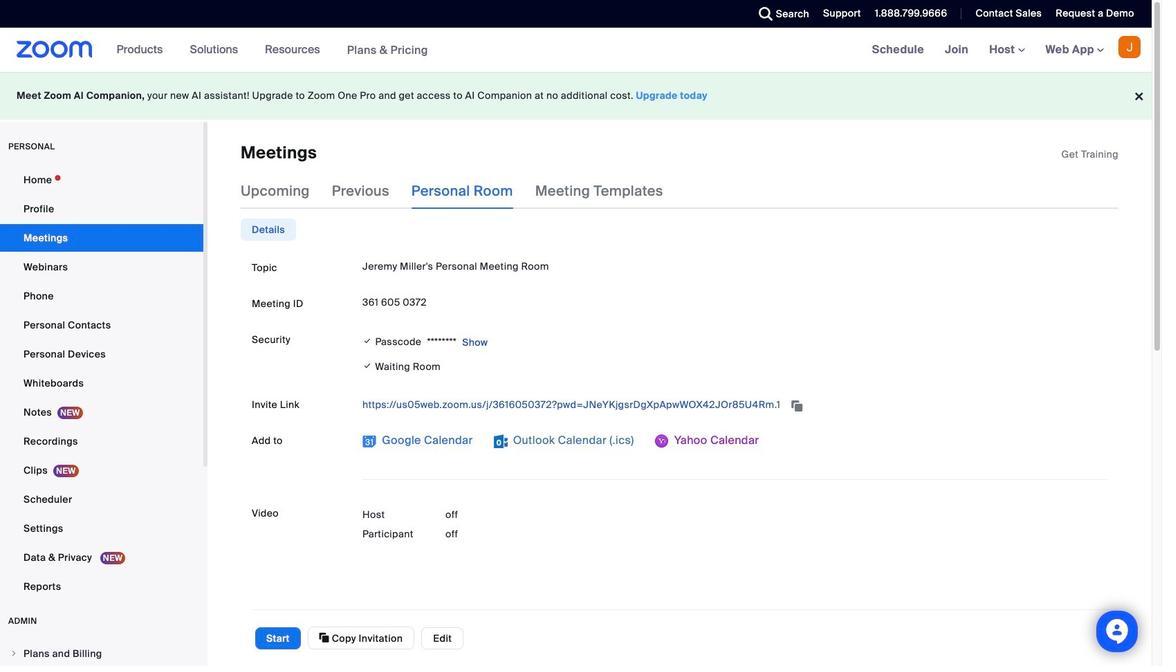 Task type: vqa. For each thing, say whether or not it's contained in the screenshot.
meetings Navigation
yes



Task type: describe. For each thing, give the bounding box(es) containing it.
0 vertical spatial application
[[1062, 147, 1119, 161]]

product information navigation
[[106, 28, 439, 73]]

right image
[[10, 650, 18, 658]]

zoom logo image
[[17, 41, 92, 58]]



Task type: locate. For each thing, give the bounding box(es) containing it.
copy image
[[319, 632, 329, 644]]

tab list
[[241, 219, 296, 241]]

menu item
[[0, 641, 203, 666]]

2 checked image from the top
[[363, 359, 373, 374]]

add to google calendar image
[[363, 435, 376, 449]]

1 vertical spatial checked image
[[363, 359, 373, 374]]

banner
[[0, 28, 1152, 73]]

0 vertical spatial checked image
[[363, 334, 373, 348]]

1 checked image from the top
[[363, 334, 373, 348]]

add to outlook calendar (.ics) image
[[494, 435, 508, 449]]

profile picture image
[[1119, 36, 1141, 58]]

personal menu menu
[[0, 166, 203, 602]]

meetings navigation
[[862, 28, 1152, 73]]

application
[[1062, 147, 1119, 161], [363, 394, 1108, 416]]

add to yahoo calendar image
[[655, 435, 669, 449]]

checked image
[[363, 334, 373, 348], [363, 359, 373, 374]]

footer
[[0, 72, 1152, 120]]

1 vertical spatial application
[[363, 394, 1108, 416]]

tab
[[241, 219, 296, 241]]

tabs of meeting tab list
[[241, 173, 686, 209]]



